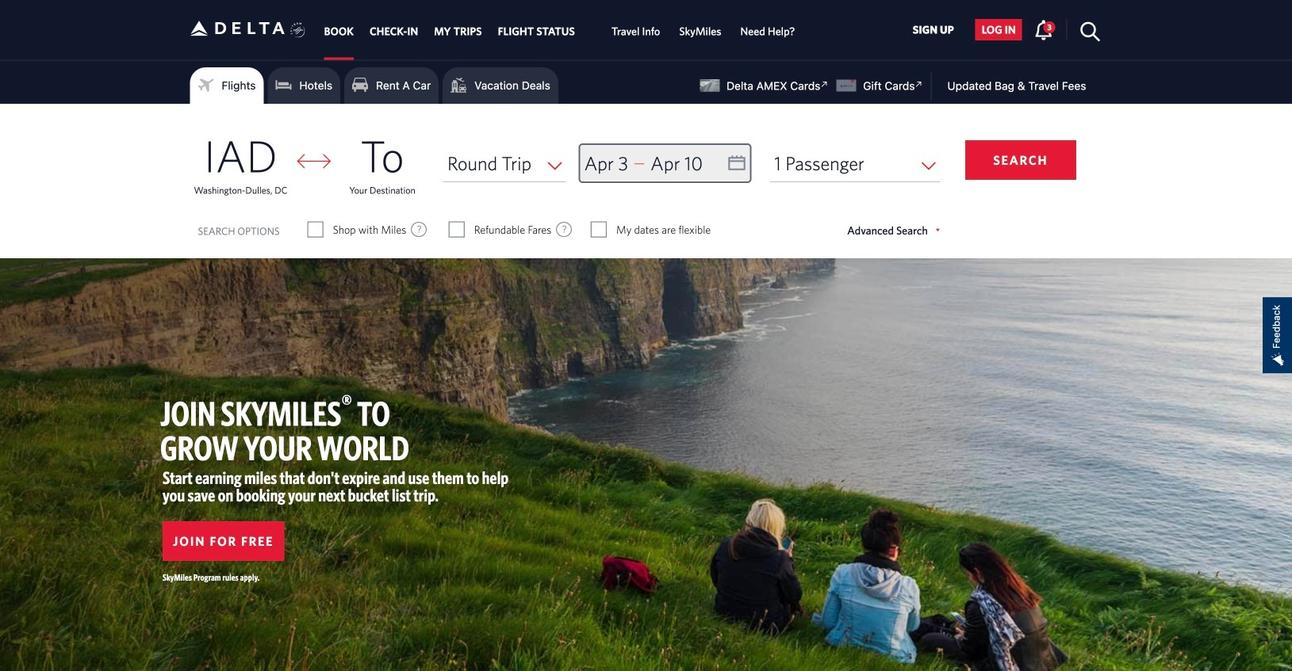 Task type: vqa. For each thing, say whether or not it's contained in the screenshot.
tab panel at the top of page
yes



Task type: describe. For each thing, give the bounding box(es) containing it.
2 this link opens another site in a new window that may not follow the same accessibility policies as delta air lines. image from the left
[[912, 77, 927, 92]]

skyteam image
[[290, 5, 305, 55]]



Task type: locate. For each thing, give the bounding box(es) containing it.
1 horizontal spatial this link opens another site in a new window that may not follow the same accessibility policies as delta air lines. image
[[912, 77, 927, 92]]

delta air lines image
[[190, 4, 285, 53]]

None checkbox
[[308, 222, 323, 238], [450, 222, 464, 238], [592, 222, 606, 238], [308, 222, 323, 238], [450, 222, 464, 238], [592, 222, 606, 238]]

0 horizontal spatial this link opens another site in a new window that may not follow the same accessibility policies as delta air lines. image
[[817, 77, 832, 92]]

this link opens another site in a new window that may not follow the same accessibility policies as delta air lines. image
[[817, 77, 832, 92], [912, 77, 927, 92]]

tab panel
[[0, 104, 1292, 259]]

None text field
[[580, 145, 750, 182]]

None field
[[443, 145, 566, 182], [770, 145, 940, 182], [443, 145, 566, 182], [770, 145, 940, 182]]

1 this link opens another site in a new window that may not follow the same accessibility policies as delta air lines. image from the left
[[817, 77, 832, 92]]

tab list
[[316, 0, 805, 60]]



